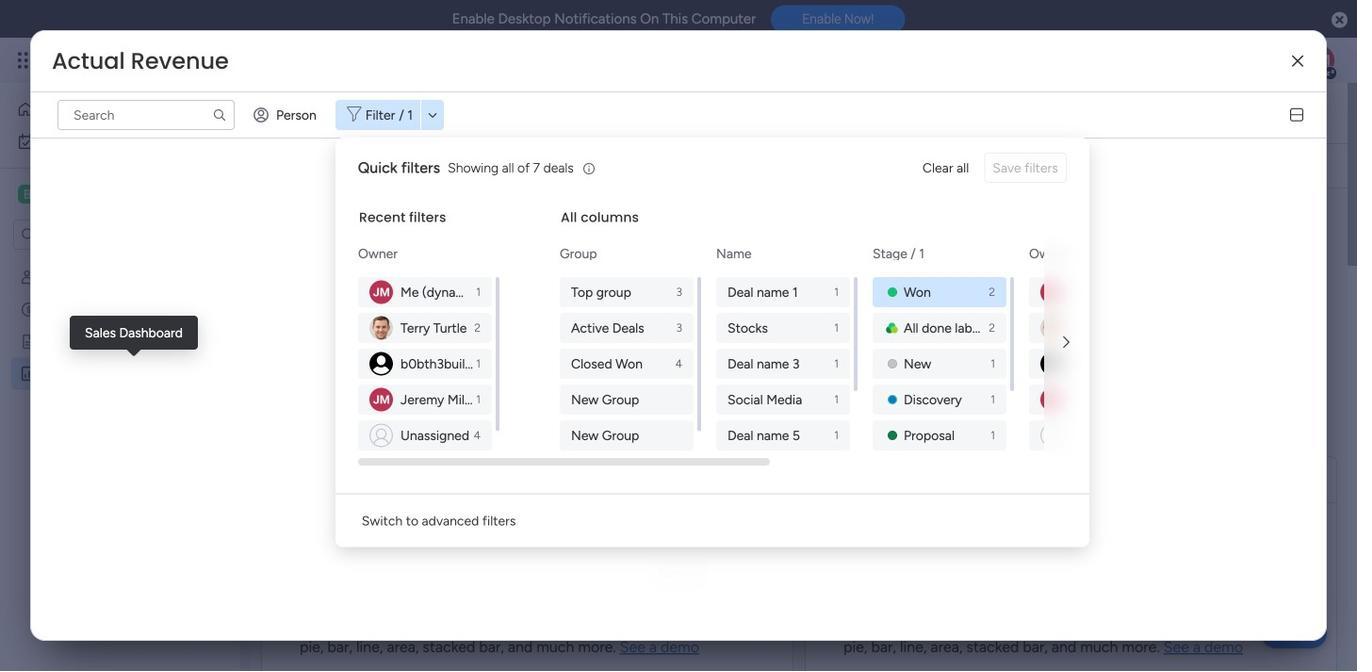 Task type: locate. For each thing, give the bounding box(es) containing it.
jeremy miller image up terry turtle image
[[369, 280, 393, 304]]

1 b0bth3builder2k23@gmail.com image from the left
[[369, 352, 393, 376]]

b0bth3builder2k23@gmail.com image
[[369, 352, 393, 376], [1041, 352, 1064, 376]]

1 vertical spatial filter dashboard by text search field
[[284, 151, 455, 181]]

jeremy miller image up terry turtle icon
[[1041, 280, 1064, 304]]

list box
[[0, 258, 240, 644]]

select product image
[[17, 51, 36, 70]]

jeremy miller image
[[1305, 45, 1335, 75], [1041, 280, 1064, 304], [1041, 388, 1064, 411]]

1 jeremy miller image from the top
[[369, 280, 393, 304]]

jeremy miller image down terry turtle icon
[[1041, 388, 1064, 411]]

workspace image
[[18, 184, 37, 205]]

jeremy miller image right dapulse x slim image
[[1305, 45, 1335, 75]]

stage / 1 group
[[873, 277, 1010, 522]]

dialog
[[335, 138, 1358, 547]]

b0bth3builder2k23@gmail.com image down terry turtle image
[[369, 352, 393, 376]]

0 vertical spatial filter dashboard by text search field
[[58, 100, 235, 130]]

1 horizontal spatial filter dashboard by text search field
[[284, 151, 455, 181]]

2 vertical spatial option
[[0, 261, 240, 264]]

0 horizontal spatial owner group
[[358, 277, 496, 451]]

search image
[[212, 107, 227, 123]]

1 vertical spatial jeremy miller image
[[369, 388, 393, 411]]

filter dashboard by text search field for search icon
[[58, 100, 235, 130]]

b0bth3builder2k23@gmail.com image down terry turtle icon
[[1041, 352, 1064, 376]]

1 horizontal spatial b0bth3builder2k23@gmail.com image
[[1041, 352, 1064, 376]]

public dashboard image
[[20, 365, 38, 383]]

None search field
[[58, 100, 235, 130]]

owner group
[[358, 277, 496, 451], [1029, 277, 1167, 451]]

1 horizontal spatial owner group
[[1029, 277, 1167, 451]]

jeremy miller image down terry turtle image
[[369, 388, 393, 411]]

0 horizontal spatial filter dashboard by text search field
[[58, 100, 235, 130]]

0 vertical spatial jeremy miller image
[[369, 280, 393, 304]]

2 vertical spatial jeremy miller image
[[1041, 388, 1064, 411]]

0 horizontal spatial b0bth3builder2k23@gmail.com image
[[369, 352, 393, 376]]

Filter dashboard by text search field
[[58, 100, 235, 130], [284, 151, 455, 181]]

2 jeremy miller image from the top
[[369, 388, 393, 411]]

None search field
[[284, 151, 455, 181]]

banner
[[250, 83, 1348, 189]]

v2 fullscreen image
[[1301, 473, 1314, 487]]

None field
[[47, 46, 233, 76], [279, 93, 540, 133], [289, 211, 543, 236], [289, 468, 417, 492], [833, 468, 1173, 492], [47, 46, 233, 76], [279, 93, 540, 133], [289, 211, 543, 236], [289, 468, 417, 492], [833, 468, 1173, 492]]

option
[[11, 94, 201, 124], [11, 126, 229, 156], [0, 261, 240, 264]]

filter dashboard by text search field for search image
[[284, 151, 455, 181]]

2 b0bth3builder2k23@gmail.com image from the left
[[1041, 352, 1064, 376]]

jeremy miller image
[[369, 280, 393, 304], [369, 388, 393, 411]]



Task type: describe. For each thing, give the bounding box(es) containing it.
search image
[[433, 158, 448, 173]]

1 owner group from the left
[[358, 277, 496, 451]]

1 vertical spatial jeremy miller image
[[1041, 280, 1064, 304]]

add to favorites image
[[551, 103, 570, 122]]

public board image
[[20, 333, 38, 351]]

2 owner group from the left
[[1029, 277, 1167, 451]]

dapulse x slim image
[[1292, 54, 1304, 68]]

0 vertical spatial option
[[11, 94, 201, 124]]

terry turtle image
[[1041, 316, 1064, 340]]

terry turtle image
[[369, 316, 393, 340]]

share image
[[1204, 103, 1223, 122]]

v2 split view image
[[1291, 108, 1304, 122]]

0 vertical spatial jeremy miller image
[[1305, 45, 1335, 75]]

dapulse close image
[[1332, 11, 1348, 30]]

arrow down image
[[421, 104, 444, 126]]

group group
[[560, 277, 697, 451]]

name group
[[716, 277, 854, 522]]

1 vertical spatial option
[[11, 126, 229, 156]]



Task type: vqa. For each thing, say whether or not it's contained in the screenshot.
Owner group
yes



